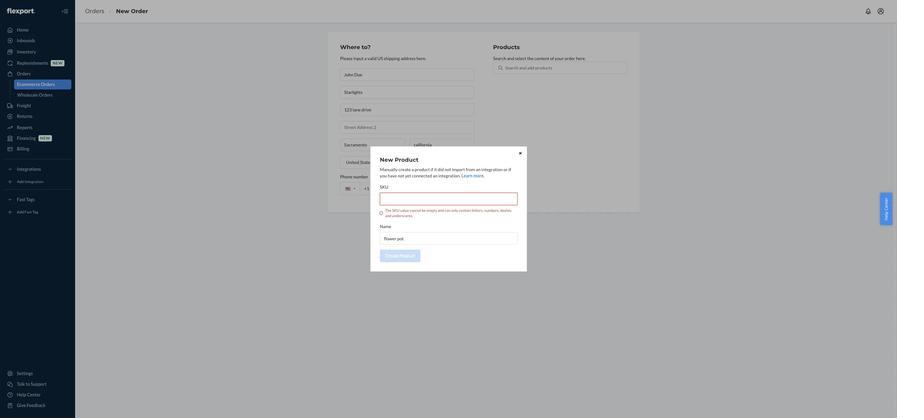 Task type: describe. For each thing, give the bounding box(es) containing it.
create product button
[[380, 250, 421, 262]]

new product dialog
[[371, 147, 527, 272]]

learn more button
[[462, 173, 484, 179]]

a
[[412, 167, 414, 172]]

empty
[[427, 208, 437, 213]]

value
[[400, 208, 409, 213]]

product for new product
[[395, 157, 419, 163]]

help center
[[884, 198, 890, 221]]

help
[[884, 212, 890, 221]]

contain
[[459, 208, 471, 213]]

.
[[484, 173, 485, 178]]

0 vertical spatial sku
[[380, 184, 389, 190]]

learn
[[462, 173, 473, 178]]

it
[[434, 167, 437, 172]]

1 horizontal spatial an
[[476, 167, 481, 172]]

integration.
[[439, 173, 461, 178]]

new
[[380, 157, 393, 163]]

cannot
[[410, 208, 421, 213]]

have
[[388, 173, 397, 178]]

0 vertical spatial and
[[438, 208, 444, 213]]

1 vertical spatial not
[[398, 173, 404, 178]]

1 vertical spatial an
[[433, 173, 438, 178]]

name
[[380, 224, 391, 229]]

the
[[385, 208, 392, 213]]

help center button
[[881, 193, 893, 225]]

or
[[504, 167, 508, 172]]

new product
[[380, 157, 419, 163]]



Task type: vqa. For each thing, say whether or not it's contained in the screenshot.
NEW PRODUCT dialog
yes



Task type: locate. For each thing, give the bounding box(es) containing it.
learn more .
[[462, 173, 485, 178]]

create
[[399, 167, 411, 172]]

1 if from the left
[[431, 167, 434, 172]]

an up "more"
[[476, 167, 481, 172]]

letters,
[[472, 208, 484, 213]]

0 vertical spatial product
[[395, 157, 419, 163]]

did
[[438, 167, 444, 172]]

none text field inside new product dialog
[[380, 193, 518, 205]]

none text field inside new product dialog
[[380, 232, 518, 245]]

create product
[[385, 253, 415, 259]]

0 horizontal spatial an
[[433, 173, 438, 178]]

and left can
[[438, 208, 444, 213]]

and
[[438, 208, 444, 213], [385, 214, 391, 218]]

1 vertical spatial product
[[400, 253, 415, 259]]

the sku value cannot be empty and can only contain letters, numbers, dashes and underscores.
[[385, 208, 512, 218]]

product inside button
[[400, 253, 415, 259]]

product
[[415, 167, 430, 172]]

integration
[[482, 167, 503, 172]]

not up integration. at the top of the page
[[445, 167, 451, 172]]

0 vertical spatial an
[[476, 167, 481, 172]]

if right or
[[509, 167, 511, 172]]

you
[[380, 173, 387, 178]]

1 vertical spatial sku
[[392, 208, 400, 213]]

dashes
[[500, 208, 512, 213]]

0 horizontal spatial not
[[398, 173, 404, 178]]

manually create a product if it did not import from an integration or if you have not yet connected an integration.
[[380, 167, 511, 178]]

manually
[[380, 167, 398, 172]]

1 horizontal spatial if
[[509, 167, 511, 172]]

yet
[[405, 173, 411, 178]]

connected
[[412, 173, 432, 178]]

an
[[476, 167, 481, 172], [433, 173, 438, 178]]

1 horizontal spatial sku
[[392, 208, 400, 213]]

1 horizontal spatial not
[[445, 167, 451, 172]]

an down it
[[433, 173, 438, 178]]

sku
[[380, 184, 389, 190], [392, 208, 400, 213]]

0 horizontal spatial and
[[385, 214, 391, 218]]

not
[[445, 167, 451, 172], [398, 173, 404, 178]]

product
[[395, 157, 419, 163], [400, 253, 415, 259]]

close image
[[520, 151, 522, 155]]

sku right the
[[392, 208, 400, 213]]

None text field
[[380, 232, 518, 245]]

if left it
[[431, 167, 434, 172]]

None text field
[[380, 193, 518, 205]]

1 horizontal spatial and
[[438, 208, 444, 213]]

from
[[466, 167, 475, 172]]

numbers,
[[484, 208, 500, 213]]

product right create
[[400, 253, 415, 259]]

0 horizontal spatial if
[[431, 167, 434, 172]]

sku down you
[[380, 184, 389, 190]]

sku inside the sku value cannot be empty and can only contain letters, numbers, dashes and underscores.
[[392, 208, 400, 213]]

underscores.
[[392, 214, 413, 218]]

create
[[385, 253, 399, 259]]

only
[[451, 208, 458, 213]]

more
[[474, 173, 484, 178]]

product for create product
[[400, 253, 415, 259]]

import
[[452, 167, 465, 172]]

can
[[445, 208, 451, 213]]

1 vertical spatial and
[[385, 214, 391, 218]]

0 vertical spatial not
[[445, 167, 451, 172]]

not left "yet"
[[398, 173, 404, 178]]

and down the
[[385, 214, 391, 218]]

if
[[431, 167, 434, 172], [509, 167, 511, 172]]

product up create
[[395, 157, 419, 163]]

center
[[884, 198, 890, 211]]

0 horizontal spatial sku
[[380, 184, 389, 190]]

2 if from the left
[[509, 167, 511, 172]]

be
[[422, 208, 426, 213]]



